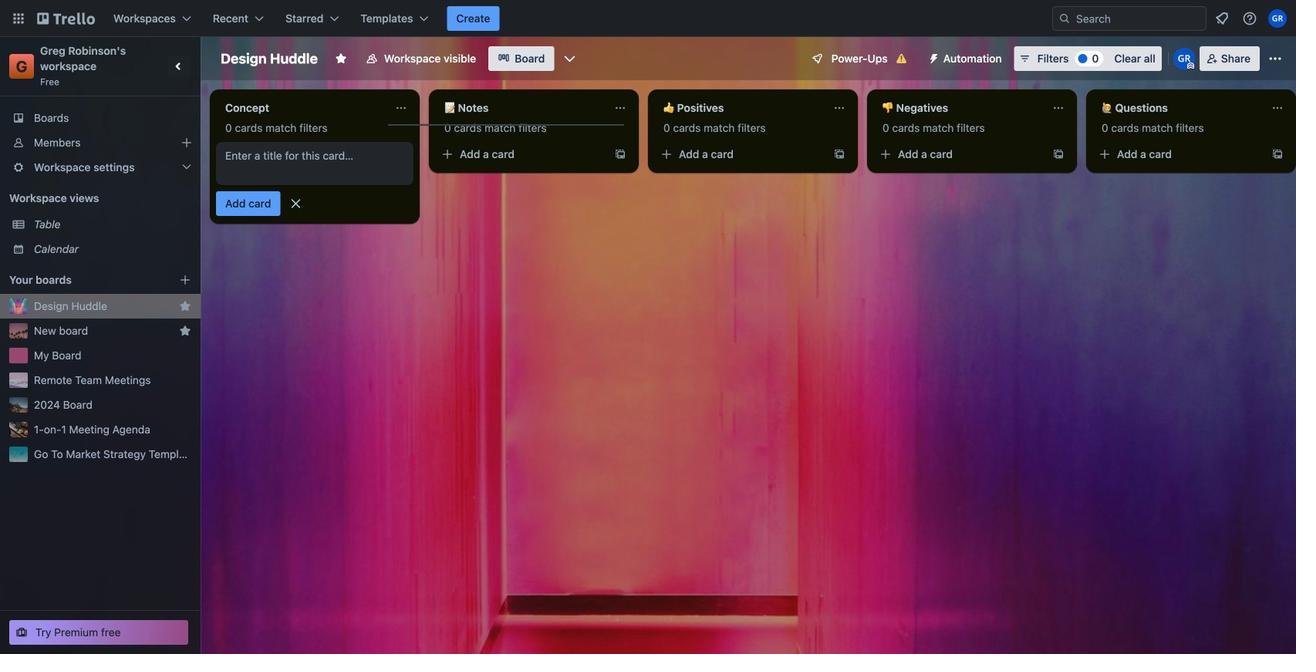 Task type: locate. For each thing, give the bounding box(es) containing it.
None text field
[[216, 96, 389, 120], [435, 96, 608, 120], [655, 96, 828, 120], [874, 96, 1047, 120], [1093, 96, 1266, 120], [216, 96, 389, 120], [435, 96, 608, 120], [655, 96, 828, 120], [874, 96, 1047, 120], [1093, 96, 1266, 120]]

0 notifications image
[[1214, 9, 1232, 28]]

2 horizontal spatial create from template… image
[[1272, 148, 1285, 161]]

customize views image
[[562, 51, 578, 66]]

0 horizontal spatial create from template… image
[[834, 148, 846, 161]]

greg robinson (gregrobinson96) image
[[1174, 48, 1196, 69]]

create from template… image
[[615, 148, 627, 161]]

1 horizontal spatial create from template… image
[[1053, 148, 1065, 161]]

Enter a title for this card… text field
[[216, 142, 414, 185]]

1 create from template… image from the left
[[834, 148, 846, 161]]

2 create from template… image from the left
[[1053, 148, 1065, 161]]

1 starred icon image from the top
[[179, 300, 191, 313]]

1 vertical spatial starred icon image
[[179, 325, 191, 337]]

starred icon image
[[179, 300, 191, 313], [179, 325, 191, 337]]

0 vertical spatial starred icon image
[[179, 300, 191, 313]]

3 create from template… image from the left
[[1272, 148, 1285, 161]]

create from template… image
[[834, 148, 846, 161], [1053, 148, 1065, 161], [1272, 148, 1285, 161]]

back to home image
[[37, 6, 95, 31]]



Task type: vqa. For each thing, say whether or not it's contained in the screenshot.
Show menu IMAGE
yes



Task type: describe. For each thing, give the bounding box(es) containing it.
workspace navigation collapse icon image
[[168, 56, 190, 77]]

sm image
[[922, 46, 944, 68]]

star or unstar board image
[[335, 52, 347, 65]]

Search field
[[1072, 8, 1207, 29]]

2 starred icon image from the top
[[179, 325, 191, 337]]

cancel image
[[288, 196, 304, 212]]

primary element
[[0, 0, 1297, 37]]

search image
[[1059, 12, 1072, 25]]

add board image
[[179, 274, 191, 286]]

Board name text field
[[213, 46, 326, 71]]

greg robinson (gregrobinson96) image
[[1269, 9, 1288, 28]]

show menu image
[[1268, 51, 1284, 66]]

your boards with 7 items element
[[9, 271, 156, 290]]

open information menu image
[[1243, 11, 1258, 26]]

this member is an admin of this board. image
[[1188, 63, 1195, 69]]



